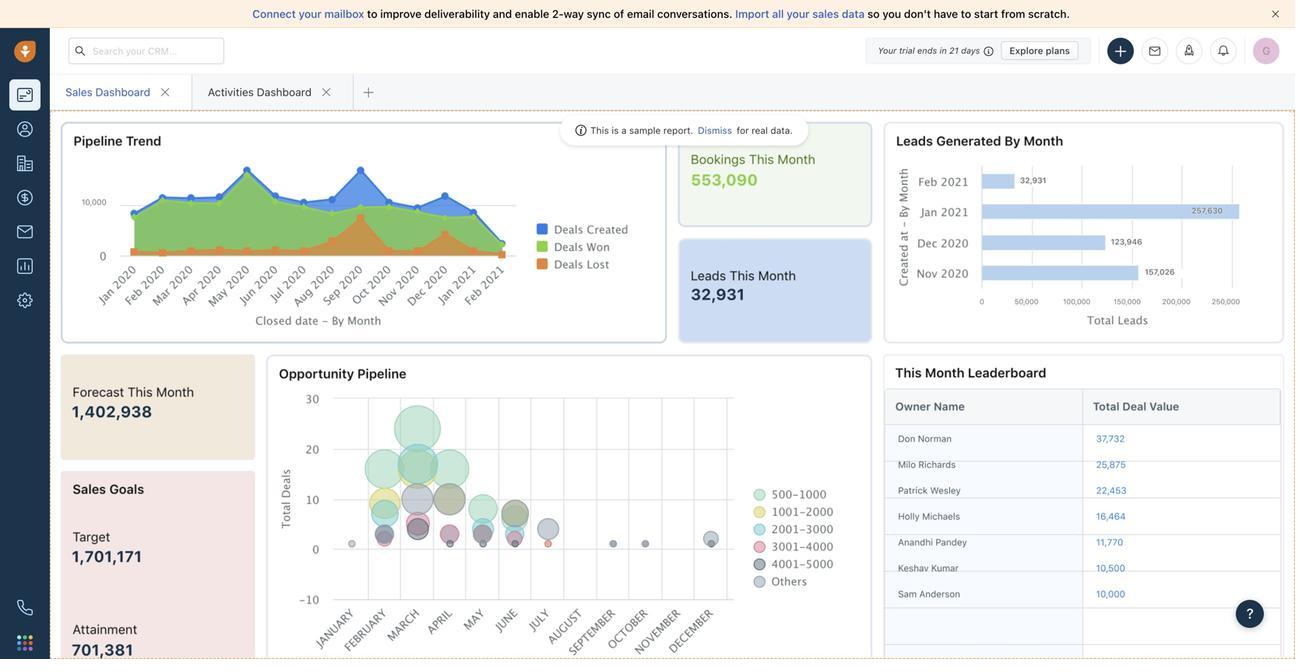 Task type: describe. For each thing, give the bounding box(es) containing it.
phone image
[[17, 601, 33, 616]]

plans
[[1046, 45, 1070, 56]]

deliverability
[[424, 7, 490, 20]]

enable
[[515, 7, 549, 20]]

sample
[[629, 125, 661, 136]]

1 your from the left
[[299, 7, 322, 20]]

1 to from the left
[[367, 7, 378, 20]]

email
[[627, 7, 655, 20]]

import
[[735, 7, 770, 20]]

dashboard for sales dashboard
[[95, 86, 150, 99]]

explore plans link
[[1001, 41, 1079, 60]]

phone element
[[9, 593, 41, 624]]

activities dashboard
[[208, 86, 312, 99]]

start
[[974, 7, 998, 20]]

a
[[622, 125, 627, 136]]

data
[[842, 7, 865, 20]]

of
[[614, 7, 624, 20]]

way
[[564, 7, 584, 20]]

your
[[878, 46, 897, 56]]

sales dashboard
[[65, 86, 150, 99]]

scratch.
[[1028, 7, 1070, 20]]

sales
[[813, 7, 839, 20]]

2 your from the left
[[787, 7, 810, 20]]

improve
[[380, 7, 422, 20]]

your trial ends in 21 days
[[878, 46, 980, 56]]

import all your sales data link
[[735, 7, 868, 20]]

dismiss button
[[693, 123, 737, 138]]

dismiss
[[698, 125, 732, 136]]

trial
[[899, 46, 915, 56]]

real
[[752, 125, 768, 136]]

data.
[[771, 125, 793, 136]]

all
[[772, 7, 784, 20]]

explore plans
[[1010, 45, 1070, 56]]

mailbox
[[324, 7, 364, 20]]

freshworks switcher image
[[17, 636, 33, 651]]



Task type: locate. For each thing, give the bounding box(es) containing it.
to
[[367, 7, 378, 20], [961, 7, 971, 20]]

in
[[940, 46, 947, 56]]

have
[[934, 7, 958, 20]]

what's new image
[[1184, 45, 1195, 56]]

dashboard right sales
[[95, 86, 150, 99]]

0 horizontal spatial your
[[299, 7, 322, 20]]

activities
[[208, 86, 254, 99]]

connect
[[252, 7, 296, 20]]

explore
[[1010, 45, 1043, 56]]

2 to from the left
[[961, 7, 971, 20]]

your right the "all"
[[787, 7, 810, 20]]

you
[[883, 7, 901, 20]]

is
[[612, 125, 619, 136]]

days
[[961, 46, 980, 56]]

for
[[737, 125, 749, 136]]

2 dashboard from the left
[[257, 86, 312, 99]]

this is a sample report. dismiss for real data.
[[590, 125, 793, 136]]

so
[[868, 7, 880, 20]]

sales
[[65, 86, 93, 99]]

don't
[[904, 7, 931, 20]]

send email image
[[1150, 46, 1161, 56]]

connect your mailbox to improve deliverability and enable 2-way sync of email conversations. import all your sales data so you don't have to start from scratch.
[[252, 7, 1070, 20]]

ends
[[917, 46, 937, 56]]

1 dashboard from the left
[[95, 86, 150, 99]]

this
[[590, 125, 609, 136]]

0 horizontal spatial dashboard
[[95, 86, 150, 99]]

sync
[[587, 7, 611, 20]]

21
[[950, 46, 959, 56]]

2-
[[552, 7, 564, 20]]

dashboard
[[95, 86, 150, 99], [257, 86, 312, 99]]

Search your CRM... text field
[[69, 38, 224, 64]]

dashboard right activities at the left of page
[[257, 86, 312, 99]]

close image
[[1272, 10, 1280, 18]]

report.
[[664, 125, 693, 136]]

1 horizontal spatial to
[[961, 7, 971, 20]]

conversations.
[[657, 7, 733, 20]]

1 horizontal spatial dashboard
[[257, 86, 312, 99]]

dashboard for activities dashboard
[[257, 86, 312, 99]]

your left mailbox
[[299, 7, 322, 20]]

to right mailbox
[[367, 7, 378, 20]]

to left start
[[961, 7, 971, 20]]

from
[[1001, 7, 1025, 20]]

your
[[299, 7, 322, 20], [787, 7, 810, 20]]

and
[[493, 7, 512, 20]]

connect your mailbox link
[[252, 7, 367, 20]]

1 horizontal spatial your
[[787, 7, 810, 20]]

0 horizontal spatial to
[[367, 7, 378, 20]]



Task type: vqa. For each thing, say whether or not it's contained in the screenshot.
This is a sample report. Dismiss for real data.
yes



